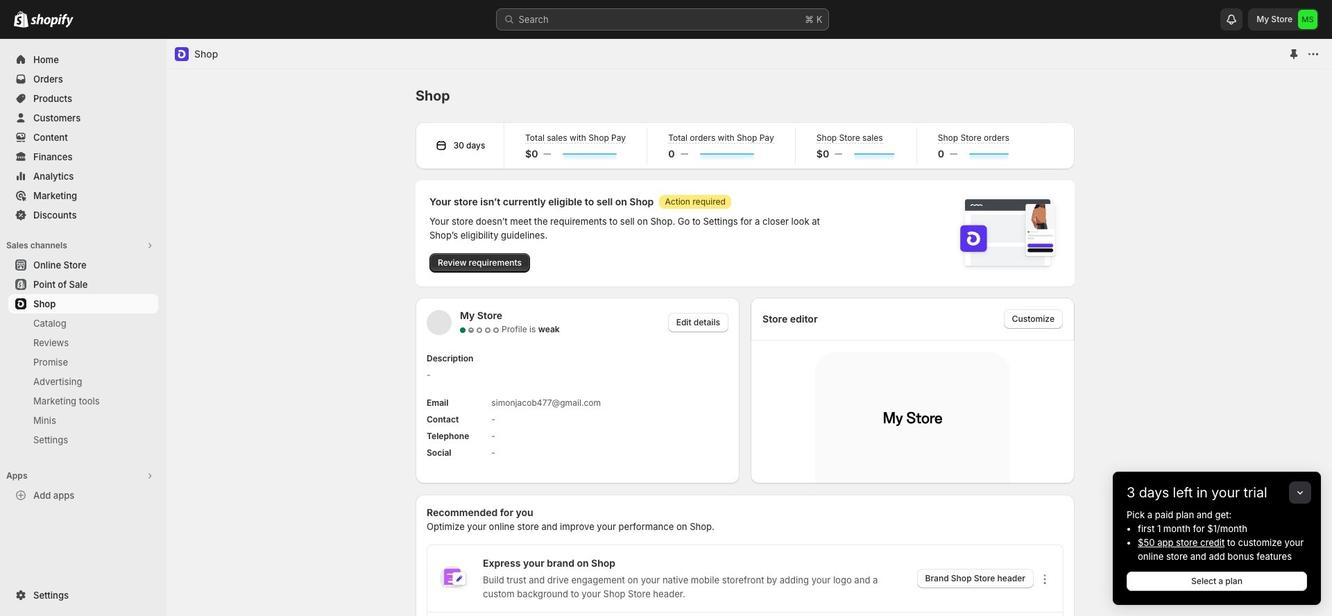 Task type: locate. For each thing, give the bounding box(es) containing it.
shopify image
[[14, 11, 28, 28], [31, 14, 74, 28]]

my store image
[[1298, 10, 1318, 29]]

fullscreen dialog
[[167, 39, 1331, 616]]



Task type: vqa. For each thing, say whether or not it's contained in the screenshot.
details to the top
no



Task type: describe. For each thing, give the bounding box(es) containing it.
1 horizontal spatial shopify image
[[31, 14, 74, 28]]

icon for shop image
[[175, 47, 189, 61]]

0 horizontal spatial shopify image
[[14, 11, 28, 28]]



